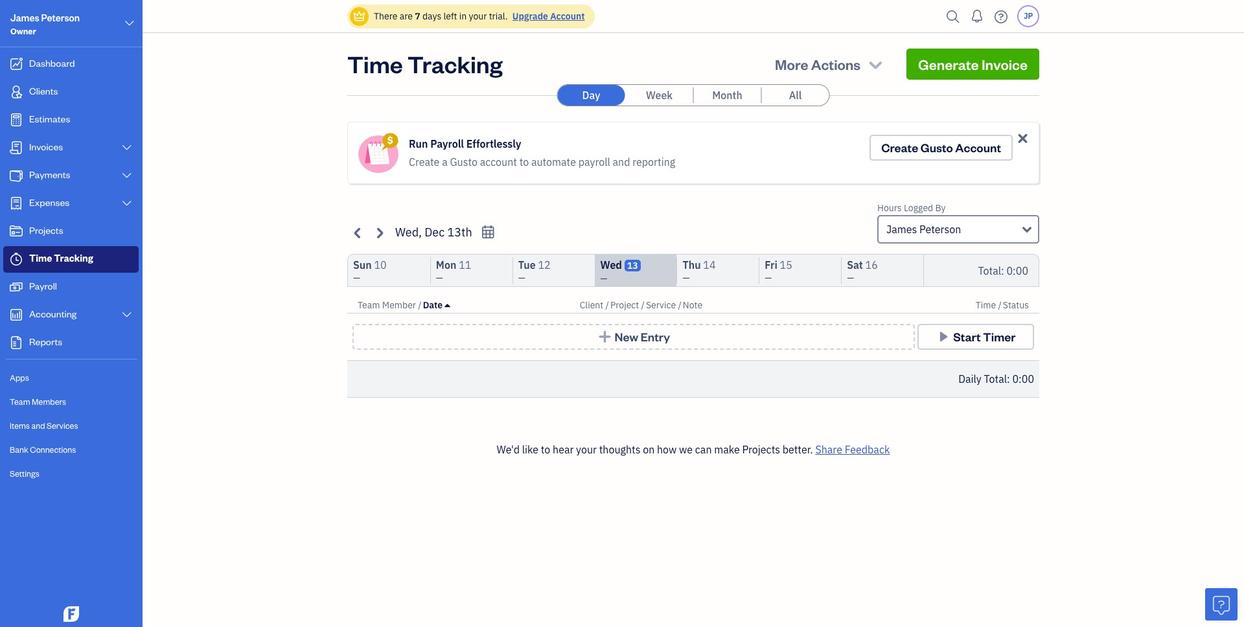 Task type: describe. For each thing, give the bounding box(es) containing it.
more
[[775, 55, 808, 73]]

1 horizontal spatial time
[[347, 49, 403, 79]]

tue
[[518, 259, 536, 272]]

1 / from the left
[[418, 299, 422, 311]]

there are 7 days left in your trial. upgrade account
[[374, 10, 585, 22]]

days
[[423, 10, 442, 22]]

sat
[[847, 259, 863, 272]]

report image
[[8, 336, 24, 349]]

thoughts
[[599, 443, 641, 456]]

status link
[[1003, 299, 1029, 311]]

james peterson button
[[878, 215, 1040, 244]]

next day image
[[372, 225, 387, 240]]

settings
[[10, 469, 39, 479]]

day link
[[558, 85, 625, 106]]

dec
[[425, 225, 445, 240]]

wed 13 —
[[601, 259, 638, 285]]

1 vertical spatial :
[[1007, 373, 1010, 386]]

expenses link
[[3, 191, 139, 217]]

16
[[866, 259, 878, 272]]

connections
[[30, 445, 76, 455]]

notifications image
[[967, 3, 988, 29]]

share
[[816, 443, 842, 456]]

generate invoice button
[[907, 49, 1040, 80]]

to inside run payroll effortlessly create a gusto account to automate payroll and reporting
[[520, 156, 529, 169]]

0 vertical spatial total
[[978, 264, 1001, 277]]

clients link
[[3, 79, 139, 106]]

make
[[714, 443, 740, 456]]

on
[[643, 443, 655, 456]]

payments link
[[3, 163, 139, 189]]

15
[[780, 259, 792, 272]]

note
[[683, 299, 703, 311]]

start timer
[[953, 329, 1016, 344]]

week
[[646, 89, 673, 102]]

dashboard link
[[3, 51, 139, 78]]

we
[[679, 443, 693, 456]]

better.
[[783, 443, 813, 456]]

1 vertical spatial total
[[984, 373, 1007, 386]]

we'd like to hear your thoughts on how we can make projects better. share feedback
[[497, 443, 890, 456]]

are
[[400, 10, 413, 22]]

team for team member /
[[358, 299, 380, 311]]

peterson for james peterson owner
[[41, 12, 80, 24]]

0 horizontal spatial :
[[1001, 264, 1004, 277]]

client / project / service / note
[[580, 299, 703, 311]]

new
[[615, 329, 638, 344]]

dashboard
[[29, 57, 75, 69]]

peterson for james peterson
[[920, 223, 961, 236]]

create inside button
[[882, 140, 918, 155]]

james peterson owner
[[10, 12, 80, 36]]

entry
[[641, 329, 670, 344]]

— for sat
[[847, 272, 854, 284]]

resource center badge image
[[1205, 588, 1238, 621]]

account inside create gusto account button
[[956, 140, 1001, 155]]

bank connections link
[[3, 439, 139, 461]]

1 horizontal spatial to
[[541, 443, 550, 456]]

13
[[627, 260, 638, 272]]

items
[[10, 421, 30, 431]]

in
[[459, 10, 467, 22]]

account
[[480, 156, 517, 169]]

mon 11 —
[[436, 259, 471, 284]]

0 vertical spatial account
[[550, 10, 585, 22]]

reports link
[[3, 330, 139, 356]]

trial.
[[489, 10, 508, 22]]

1 vertical spatial 0:00
[[1013, 373, 1034, 386]]

left
[[444, 10, 457, 22]]

gusto inside run payroll effortlessly create a gusto account to automate payroll and reporting
[[450, 156, 478, 169]]

new entry
[[615, 329, 670, 344]]

go to help image
[[991, 7, 1012, 26]]

and inside items and services link
[[31, 421, 45, 431]]

— for fri
[[765, 272, 772, 284]]

hours logged by
[[878, 202, 946, 214]]

team for team members
[[10, 397, 30, 407]]

7
[[415, 10, 420, 22]]

accounting
[[29, 308, 77, 320]]

1 vertical spatial projects
[[742, 443, 780, 456]]

3 / from the left
[[641, 299, 645, 311]]

feedback
[[845, 443, 890, 456]]

estimates
[[29, 113, 70, 125]]

apps
[[10, 373, 29, 383]]

0 vertical spatial tracking
[[408, 49, 503, 79]]

total : 0:00
[[978, 264, 1029, 277]]

payments
[[29, 169, 70, 181]]

more actions button
[[764, 49, 896, 80]]

tracking inside "link"
[[54, 252, 93, 264]]

13th
[[448, 225, 472, 240]]

4 / from the left
[[678, 299, 682, 311]]

items and services
[[10, 421, 78, 431]]

time tracking link
[[3, 246, 139, 273]]

tue 12 —
[[518, 259, 551, 284]]

12
[[538, 259, 551, 272]]

generate
[[918, 55, 979, 73]]

gusto inside button
[[921, 140, 953, 155]]

create gusto account button
[[870, 135, 1013, 161]]

services
[[47, 421, 78, 431]]

invoice image
[[8, 141, 24, 154]]

time tracking inside time tracking "link"
[[29, 252, 93, 264]]

hours
[[878, 202, 902, 214]]

hear
[[553, 443, 574, 456]]

chevron large down image for accounting
[[121, 310, 133, 320]]

crown image
[[353, 9, 366, 23]]

dashboard image
[[8, 58, 24, 71]]

estimate image
[[8, 113, 24, 126]]

chevrondown image
[[867, 55, 885, 73]]

and inside run payroll effortlessly create a gusto account to automate payroll and reporting
[[613, 156, 630, 169]]

11 inside mon 11 —
[[459, 259, 471, 272]]

close image
[[1016, 131, 1030, 146]]

accounting link
[[3, 302, 139, 329]]

run payroll effortlessly create a gusto account to automate payroll and reporting
[[409, 137, 675, 169]]

owner
[[10, 26, 36, 36]]

logged
[[904, 202, 933, 214]]

note link
[[683, 299, 703, 311]]

invoices
[[29, 141, 63, 153]]

payroll inside the payroll 'link'
[[29, 280, 57, 292]]



Task type: vqa. For each thing, say whether or not it's contained in the screenshot.
Invoice
yes



Task type: locate. For each thing, give the bounding box(es) containing it.
reports
[[29, 336, 62, 348]]

start timer button
[[918, 324, 1034, 350]]

10
[[374, 259, 387, 272]]

generate invoice
[[918, 55, 1028, 73]]

11 inside 'dropdown button'
[[1204, 588, 1216, 601]]

0:00
[[1007, 264, 1029, 277], [1013, 373, 1034, 386]]

plus image
[[597, 331, 612, 343]]

2 horizontal spatial time
[[976, 299, 996, 311]]

fri
[[765, 259, 778, 272]]

jp button
[[1018, 5, 1040, 27]]

peterson up dashboard
[[41, 12, 80, 24]]

previous day image
[[351, 225, 366, 240]]

1 vertical spatial to
[[541, 443, 550, 456]]

0 vertical spatial james
[[10, 12, 39, 24]]

1 horizontal spatial team
[[358, 299, 380, 311]]

create
[[882, 140, 918, 155], [409, 156, 440, 169]]

invoices link
[[3, 135, 139, 161]]

1 horizontal spatial tracking
[[408, 49, 503, 79]]

1 horizontal spatial create
[[882, 140, 918, 155]]

1 horizontal spatial and
[[613, 156, 630, 169]]

— for sun
[[353, 272, 360, 284]]

timer image
[[8, 253, 24, 266]]

0:00 up status link
[[1007, 264, 1029, 277]]

2 vertical spatial time
[[976, 299, 996, 311]]

project
[[610, 299, 639, 311]]

— inside fri 15 —
[[765, 272, 772, 284]]

— inside the thu 14 —
[[683, 272, 690, 284]]

0 vertical spatial time tracking
[[347, 49, 503, 79]]

client
[[580, 299, 604, 311]]

thu
[[683, 259, 701, 272]]

0 vertical spatial peterson
[[41, 12, 80, 24]]

time tracking
[[347, 49, 503, 79], [29, 252, 93, 264]]

status
[[1003, 299, 1029, 311]]

account right upgrade
[[550, 10, 585, 22]]

0 vertical spatial projects
[[29, 224, 63, 237]]

0 horizontal spatial to
[[520, 156, 529, 169]]

0 vertical spatial create
[[882, 140, 918, 155]]

5 / from the left
[[998, 299, 1002, 311]]

peterson down by
[[920, 223, 961, 236]]

0 horizontal spatial peterson
[[41, 12, 80, 24]]

service
[[646, 299, 676, 311]]

there
[[374, 10, 398, 22]]

a
[[442, 156, 448, 169]]

time link
[[976, 299, 998, 311]]

— for wed
[[601, 273, 608, 285]]

time down there
[[347, 49, 403, 79]]

freshbooks image
[[61, 607, 82, 622]]

— down the 'sun'
[[353, 272, 360, 284]]

can
[[695, 443, 712, 456]]

payroll right money icon
[[29, 280, 57, 292]]

james inside dropdown button
[[887, 223, 917, 236]]

1 horizontal spatial peterson
[[920, 223, 961, 236]]

caretup image
[[445, 300, 450, 310]]

projects right the make on the right of page
[[742, 443, 780, 456]]

run
[[409, 137, 428, 150]]

chevron large down image inside invoices link
[[121, 143, 133, 153]]

account left close image
[[956, 140, 1001, 155]]

search image
[[943, 7, 964, 26]]

1 vertical spatial account
[[956, 140, 1001, 155]]

wed
[[601, 259, 622, 272]]

0 horizontal spatial time
[[29, 252, 52, 264]]

tracking
[[408, 49, 503, 79], [54, 252, 93, 264]]

all
[[789, 89, 802, 102]]

expenses
[[29, 196, 70, 209]]

choose a date image
[[481, 225, 496, 240]]

gusto up by
[[921, 140, 953, 155]]

james for james peterson owner
[[10, 12, 39, 24]]

0 vertical spatial gusto
[[921, 140, 953, 155]]

— for mon
[[436, 272, 443, 284]]

payroll link
[[3, 274, 139, 301]]

1 vertical spatial time
[[29, 252, 52, 264]]

your right in
[[469, 10, 487, 22]]

0 horizontal spatial create
[[409, 156, 440, 169]]

2 / from the left
[[606, 299, 609, 311]]

1 vertical spatial your
[[576, 443, 597, 456]]

0 horizontal spatial team
[[10, 397, 30, 407]]

time left status
[[976, 299, 996, 311]]

james down hours logged by
[[887, 223, 917, 236]]

total up time link
[[978, 264, 1001, 277]]

reporting
[[633, 156, 675, 169]]

wed, dec 13th
[[395, 225, 472, 240]]

0 vertical spatial team
[[358, 299, 380, 311]]

team members
[[10, 397, 66, 407]]

upgrade
[[513, 10, 548, 22]]

— for tue
[[518, 272, 525, 284]]

team
[[358, 299, 380, 311], [10, 397, 30, 407]]

your
[[469, 10, 487, 22], [576, 443, 597, 456]]

0:00 down timer
[[1013, 373, 1034, 386]]

effortlessly
[[466, 137, 521, 150]]

0 horizontal spatial tracking
[[54, 252, 93, 264]]

account
[[550, 10, 585, 22], [956, 140, 1001, 155]]

0 horizontal spatial 11
[[459, 259, 471, 272]]

peterson inside james peterson owner
[[41, 12, 80, 24]]

payroll up a
[[430, 137, 464, 150]]

— inside tue 12 —
[[518, 272, 525, 284]]

team left member
[[358, 299, 380, 311]]

1 horizontal spatial 11
[[1204, 588, 1216, 601]]

payroll
[[430, 137, 464, 150], [29, 280, 57, 292]]

project link
[[610, 299, 641, 311]]

share feedback button
[[816, 442, 890, 458]]

— for thu
[[683, 272, 690, 284]]

0 horizontal spatial projects
[[29, 224, 63, 237]]

create down run
[[409, 156, 440, 169]]

— down tue
[[518, 272, 525, 284]]

peterson
[[41, 12, 80, 24], [920, 223, 961, 236]]

bank
[[10, 445, 28, 455]]

team up items
[[10, 397, 30, 407]]

sun
[[353, 259, 372, 272]]

we'd
[[497, 443, 520, 456]]

chart image
[[8, 308, 24, 321]]

create up hours
[[882, 140, 918, 155]]

/
[[418, 299, 422, 311], [606, 299, 609, 311], [641, 299, 645, 311], [678, 299, 682, 311], [998, 299, 1002, 311]]

/ right client
[[606, 299, 609, 311]]

— down the fri
[[765, 272, 772, 284]]

sat 16 —
[[847, 259, 878, 284]]

projects down expenses
[[29, 224, 63, 237]]

: up time / status
[[1001, 264, 1004, 277]]

team inside main element
[[10, 397, 30, 407]]

1 vertical spatial james
[[887, 223, 917, 236]]

bank connections
[[10, 445, 76, 455]]

1 horizontal spatial payroll
[[430, 137, 464, 150]]

1 vertical spatial gusto
[[450, 156, 478, 169]]

0 vertical spatial to
[[520, 156, 529, 169]]

chevron large down image
[[124, 16, 135, 31], [121, 143, 133, 153], [121, 170, 133, 181], [121, 198, 133, 209], [121, 310, 133, 320]]

wed,
[[395, 225, 422, 240]]

1 horizontal spatial time tracking
[[347, 49, 503, 79]]

1 horizontal spatial gusto
[[921, 140, 953, 155]]

— inside sat 16 —
[[847, 272, 854, 284]]

week link
[[626, 85, 693, 106]]

payment image
[[8, 169, 24, 182]]

by
[[936, 202, 946, 214]]

day
[[582, 89, 600, 102]]

0 vertical spatial your
[[469, 10, 487, 22]]

mon
[[436, 259, 456, 272]]

james peterson
[[887, 223, 961, 236]]

time right timer image
[[29, 252, 52, 264]]

time tracking down days
[[347, 49, 503, 79]]

date
[[423, 299, 443, 311]]

month link
[[694, 85, 761, 106]]

upgrade account link
[[510, 10, 585, 22]]

0 horizontal spatial account
[[550, 10, 585, 22]]

chevron large down image for invoices
[[121, 143, 133, 153]]

— inside wed 13 —
[[601, 273, 608, 285]]

1 vertical spatial peterson
[[920, 223, 961, 236]]

james inside james peterson owner
[[10, 12, 39, 24]]

1 vertical spatial team
[[10, 397, 30, 407]]

0 horizontal spatial time tracking
[[29, 252, 93, 264]]

0 vertical spatial and
[[613, 156, 630, 169]]

/ left note 'link'
[[678, 299, 682, 311]]

projects inside main element
[[29, 224, 63, 237]]

/ left the service
[[641, 299, 645, 311]]

1 horizontal spatial account
[[956, 140, 1001, 155]]

like
[[522, 443, 539, 456]]

create inside run payroll effortlessly create a gusto account to automate payroll and reporting
[[409, 156, 440, 169]]

time inside "link"
[[29, 252, 52, 264]]

time tracking down "projects" link
[[29, 252, 93, 264]]

payroll inside run payroll effortlessly create a gusto account to automate payroll and reporting
[[430, 137, 464, 150]]

items and services link
[[3, 415, 139, 437]]

— inside mon 11 —
[[436, 272, 443, 284]]

james for james peterson
[[887, 223, 917, 236]]

0 horizontal spatial gusto
[[450, 156, 478, 169]]

:
[[1001, 264, 1004, 277], [1007, 373, 1010, 386]]

1 vertical spatial create
[[409, 156, 440, 169]]

1 vertical spatial tracking
[[54, 252, 93, 264]]

to right account on the top of page
[[520, 156, 529, 169]]

time
[[347, 49, 403, 79], [29, 252, 52, 264], [976, 299, 996, 311]]

chevron large down image for expenses
[[121, 198, 133, 209]]

0 horizontal spatial payroll
[[29, 280, 57, 292]]

1 horizontal spatial james
[[887, 223, 917, 236]]

team members link
[[3, 391, 139, 413]]

clients
[[29, 85, 58, 97]]

sun 10 —
[[353, 259, 387, 284]]

1 horizontal spatial :
[[1007, 373, 1010, 386]]

and right payroll
[[613, 156, 630, 169]]

0 vertical spatial 0:00
[[1007, 264, 1029, 277]]

0 horizontal spatial and
[[31, 421, 45, 431]]

money image
[[8, 281, 24, 294]]

0 vertical spatial time
[[347, 49, 403, 79]]

how
[[657, 443, 677, 456]]

total right daily
[[984, 373, 1007, 386]]

— down thu at top
[[683, 272, 690, 284]]

settings link
[[3, 463, 139, 485]]

1 vertical spatial payroll
[[29, 280, 57, 292]]

1 horizontal spatial your
[[576, 443, 597, 456]]

0 horizontal spatial your
[[469, 10, 487, 22]]

daily
[[959, 373, 982, 386]]

: right daily
[[1007, 373, 1010, 386]]

— down wed
[[601, 273, 608, 285]]

0 vertical spatial 11
[[459, 259, 471, 272]]

1 vertical spatial and
[[31, 421, 45, 431]]

— inside the sun 10 —
[[353, 272, 360, 284]]

tracking down "projects" link
[[54, 252, 93, 264]]

play image
[[936, 331, 951, 343]]

and right items
[[31, 421, 45, 431]]

— down "sat"
[[847, 272, 854, 284]]

0 vertical spatial :
[[1001, 264, 1004, 277]]

thu 14 —
[[683, 259, 716, 284]]

0 horizontal spatial james
[[10, 12, 39, 24]]

tracking down the left
[[408, 49, 503, 79]]

1 vertical spatial time tracking
[[29, 252, 93, 264]]

create gusto account
[[882, 140, 1001, 155]]

client image
[[8, 86, 24, 99]]

project image
[[8, 225, 24, 238]]

member
[[382, 299, 416, 311]]

jp
[[1024, 11, 1033, 21]]

1 vertical spatial 11
[[1204, 588, 1216, 601]]

your right hear
[[576, 443, 597, 456]]

— down mon
[[436, 272, 443, 284]]

chevron large down image for payments
[[121, 170, 133, 181]]

/ left date
[[418, 299, 422, 311]]

peterson inside dropdown button
[[920, 223, 961, 236]]

to right the like
[[541, 443, 550, 456]]

automate
[[531, 156, 576, 169]]

gusto right a
[[450, 156, 478, 169]]

and
[[613, 156, 630, 169], [31, 421, 45, 431]]

1 horizontal spatial projects
[[742, 443, 780, 456]]

/ left status link
[[998, 299, 1002, 311]]

timer
[[983, 329, 1016, 344]]

expense image
[[8, 197, 24, 210]]

james up owner
[[10, 12, 39, 24]]

0 vertical spatial payroll
[[430, 137, 464, 150]]

main element
[[0, 0, 175, 627]]



